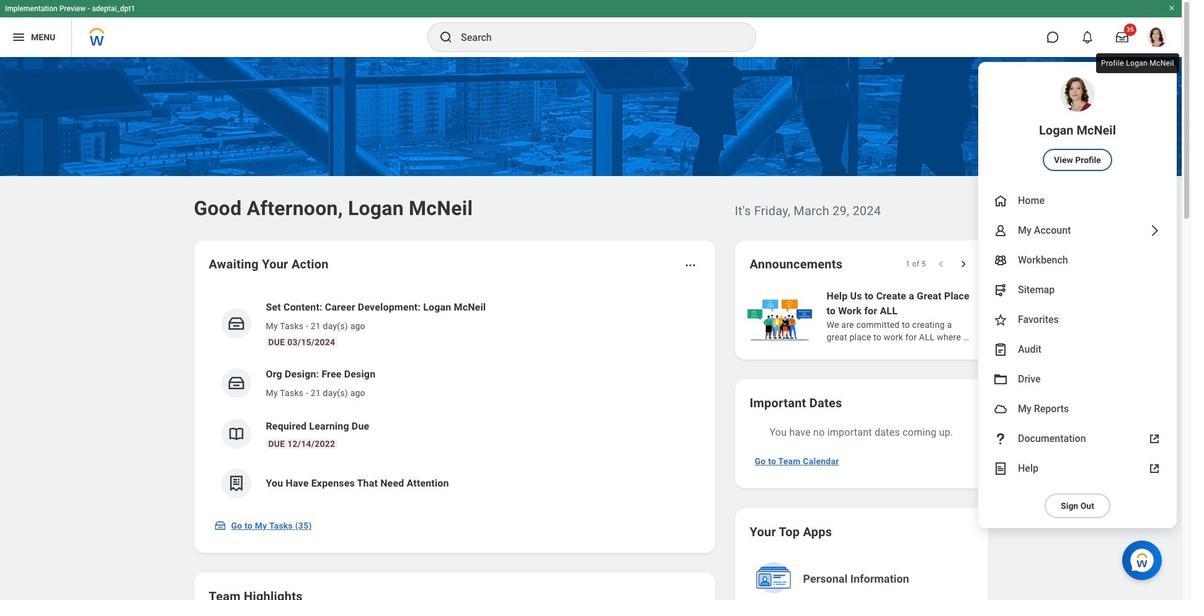 Task type: vqa. For each thing, say whether or not it's contained in the screenshot.
Division's Export to Worksheets icon
no



Task type: locate. For each thing, give the bounding box(es) containing it.
3 menu item from the top
[[979, 216, 1177, 246]]

inbox large image
[[1116, 31, 1129, 43]]

paste image
[[994, 343, 1008, 357]]

avatar image
[[994, 402, 1008, 417]]

ext link image
[[1147, 432, 1162, 447], [1147, 462, 1162, 477]]

inbox image
[[227, 374, 245, 393]]

tooltip
[[1094, 51, 1182, 76]]

2 ext link image from the top
[[1147, 462, 1162, 477]]

0 vertical spatial ext link image
[[1147, 432, 1162, 447]]

related actions image
[[684, 259, 697, 272]]

1 vertical spatial ext link image
[[1147, 462, 1162, 477]]

0 horizontal spatial list
[[209, 290, 700, 509]]

6 menu item from the top
[[979, 305, 1177, 335]]

0 vertical spatial inbox image
[[227, 315, 245, 333]]

home image
[[994, 194, 1008, 209]]

dashboard expenses image
[[227, 475, 245, 493]]

1 horizontal spatial inbox image
[[227, 315, 245, 333]]

ext link image for 1st menu item from the bottom
[[1147, 462, 1162, 477]]

7 menu item from the top
[[979, 335, 1177, 365]]

question image
[[994, 432, 1008, 447]]

endpoints image
[[994, 283, 1008, 298]]

list
[[745, 288, 1191, 345], [209, 290, 700, 509]]

banner
[[0, 0, 1182, 529]]

inbox image
[[227, 315, 245, 333], [214, 520, 226, 532]]

ext link image for tenth menu item
[[1147, 432, 1162, 447]]

10 menu item from the top
[[979, 424, 1177, 454]]

close environment banner image
[[1169, 4, 1176, 12]]

2 menu item from the top
[[979, 186, 1177, 216]]

9 menu item from the top
[[979, 395, 1177, 424]]

4 menu item from the top
[[979, 246, 1177, 276]]

menu
[[979, 62, 1177, 529]]

0 horizontal spatial inbox image
[[214, 520, 226, 532]]

menu item
[[979, 62, 1177, 186], [979, 186, 1177, 216], [979, 216, 1177, 246], [979, 246, 1177, 276], [979, 276, 1177, 305], [979, 305, 1177, 335], [979, 335, 1177, 365], [979, 365, 1177, 395], [979, 395, 1177, 424], [979, 424, 1177, 454], [979, 454, 1177, 484]]

Search Workday  search field
[[461, 24, 730, 51]]

user image
[[994, 223, 1008, 238]]

logan mcneil image
[[1147, 27, 1167, 47]]

book open image
[[227, 425, 245, 444]]

status
[[906, 259, 926, 269]]

1 ext link image from the top
[[1147, 432, 1162, 447]]

main content
[[0, 57, 1191, 601]]



Task type: describe. For each thing, give the bounding box(es) containing it.
chevron left small image
[[935, 258, 947, 271]]

document image
[[994, 462, 1008, 477]]

justify image
[[11, 30, 26, 45]]

chevron right image
[[1147, 223, 1162, 238]]

star image
[[994, 313, 1008, 328]]

folder open image
[[994, 372, 1008, 387]]

notifications large image
[[1082, 31, 1094, 43]]

1 vertical spatial inbox image
[[214, 520, 226, 532]]

chevron right small image
[[957, 258, 970, 271]]

1 horizontal spatial list
[[745, 288, 1191, 345]]

5 menu item from the top
[[979, 276, 1177, 305]]

search image
[[439, 30, 454, 45]]

contact card matrix manager image
[[994, 253, 1008, 268]]

11 menu item from the top
[[979, 454, 1177, 484]]

1 menu item from the top
[[979, 62, 1177, 186]]

8 menu item from the top
[[979, 365, 1177, 395]]



